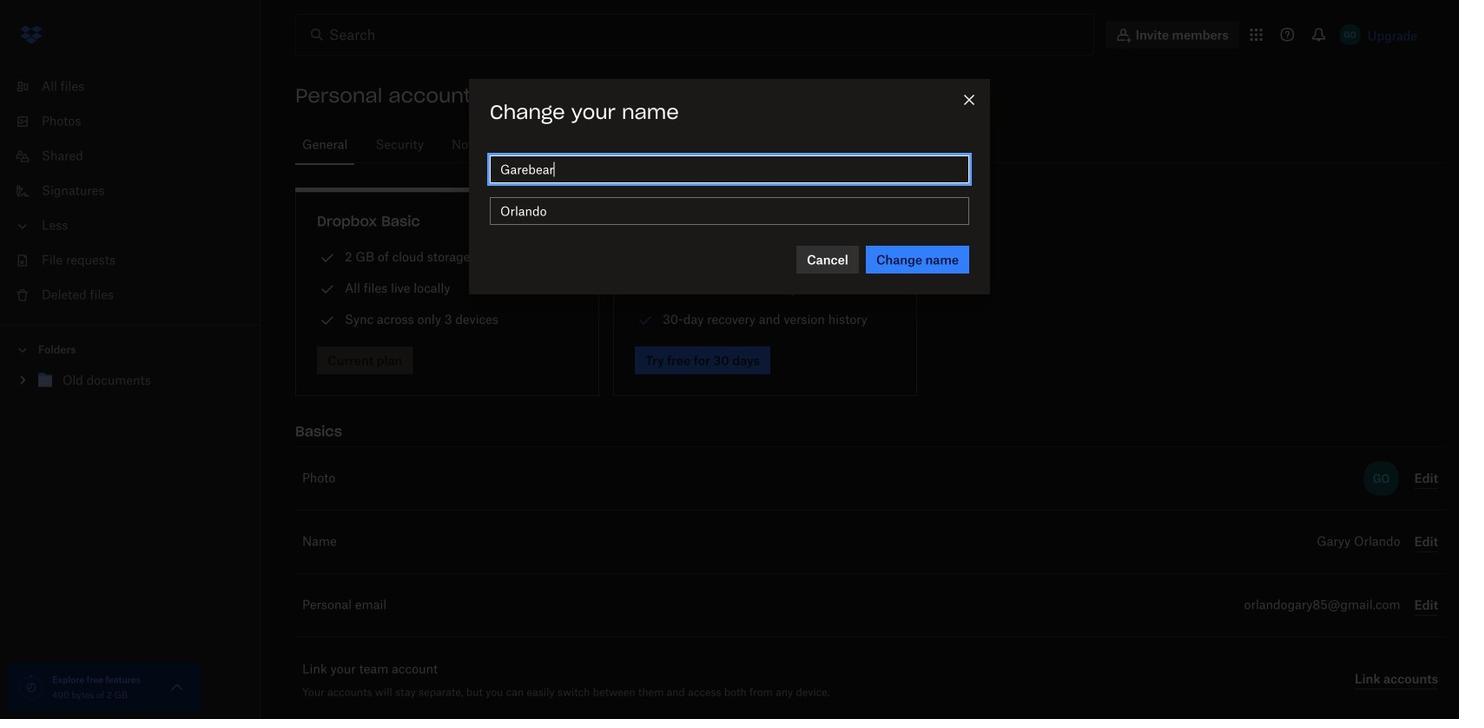 Task type: locate. For each thing, give the bounding box(es) containing it.
Last name text field
[[500, 201, 959, 221]]

tab list
[[295, 122, 1446, 166]]

dialog
[[469, 79, 991, 294]]

list
[[0, 59, 261, 325]]

1 vertical spatial recommended image
[[635, 310, 656, 331]]

dropbox image
[[14, 17, 49, 52]]

0 vertical spatial recommended image
[[635, 279, 656, 300]]

recommended image
[[635, 279, 656, 300], [635, 310, 656, 331]]



Task type: describe. For each thing, give the bounding box(es) containing it.
2 recommended image from the top
[[635, 310, 656, 331]]

First name text field
[[500, 160, 959, 179]]

less image
[[14, 218, 31, 235]]

1 recommended image from the top
[[635, 279, 656, 300]]



Task type: vqa. For each thing, say whether or not it's contained in the screenshot.
First Name "text box"
yes



